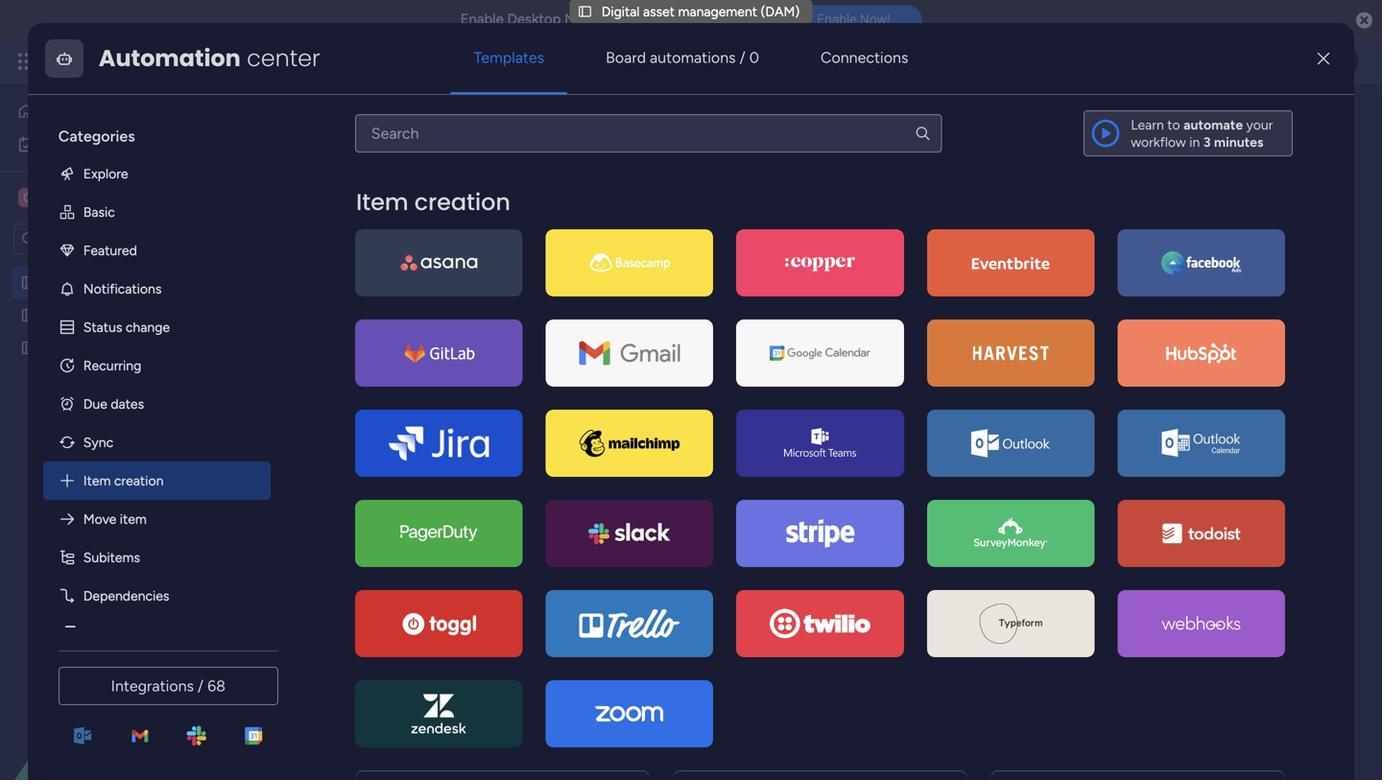 Task type: vqa. For each thing, say whether or not it's contained in the screenshot.
the leftmost the Gmail
no



Task type: describe. For each thing, give the bounding box(es) containing it.
your workflow in
[[1131, 116, 1273, 150]]

creation inside item creation option
[[114, 473, 164, 489]]

change
[[126, 319, 170, 335]]

february 2024
[[346, 342, 437, 358]]

workspace image
[[18, 187, 37, 208]]

assets
[[107, 189, 151, 207]]

today
[[610, 302, 646, 319]]

Numbers field
[[314, 713, 404, 738]]

learn to automate
[[1131, 116, 1243, 133]]

website
[[45, 340, 94, 356]]

new
[[299, 231, 327, 247]]

0 vertical spatial notifications
[[565, 11, 649, 28]]

due dates
[[83, 396, 144, 412]]

public board image for digital asset management (dam)
[[20, 274, 38, 292]]

see
[[789, 144, 812, 161]]

team
[[413, 180, 445, 196]]

w10
[[709, 375, 730, 388]]

v2 search image
[[542, 228, 556, 250]]

add
[[445, 231, 470, 247]]

list box containing digital asset management (dam)
[[0, 263, 245, 624]]

homepage
[[98, 340, 162, 356]]

basic option
[[43, 193, 271, 231]]

my
[[44, 136, 63, 152]]

invite
[[1256, 113, 1289, 129]]

lottie animation image
[[0, 587, 245, 780]]

w9
[[587, 375, 603, 388]]

workflow
[[1131, 134, 1186, 150]]

move item
[[83, 511, 147, 527]]

dates
[[111, 396, 144, 412]]

team workload
[[413, 180, 505, 196]]

minutes
[[1214, 134, 1264, 150]]

asset inside list box
[[87, 275, 118, 291]]

12
[[386, 375, 396, 388]]

creative for creative assets
[[44, 189, 104, 207]]

integrations
[[111, 677, 194, 696]]

- for w8   19 - 25
[[513, 375, 517, 388]]

my work link
[[12, 129, 233, 159]]

w7   12 - 18
[[367, 375, 416, 388]]

18
[[405, 375, 416, 388]]

add widget
[[445, 231, 515, 247]]

requests
[[99, 307, 151, 324]]

basic
[[83, 204, 115, 220]]

sync
[[83, 434, 113, 451]]

automate
[[1184, 116, 1243, 133]]

1 vertical spatial digital
[[292, 99, 388, 142]]

workload inside button
[[449, 180, 505, 196]]

person button
[[624, 224, 708, 255]]

25
[[520, 375, 531, 388]]

dapulse close image
[[1357, 11, 1373, 31]]

new asset
[[299, 231, 362, 247]]

2 horizontal spatial digital
[[602, 3, 640, 20]]

asset inside button
[[330, 231, 362, 247]]

filter
[[744, 231, 774, 247]]

lottie animation element
[[0, 587, 245, 780]]

enable desktop notifications on this computer
[[460, 11, 770, 28]]

no
[[526, 651, 545, 668]]

more
[[816, 144, 847, 161]]

w9   feb 26 - 3
[[587, 375, 653, 388]]

categories list box
[[43, 110, 286, 654]]

due
[[83, 396, 107, 412]]

unassigned
[[365, 339, 435, 355]]

management up here:
[[484, 99, 695, 142]]

show board description image
[[814, 111, 837, 131]]

now!
[[860, 11, 890, 27]]

featured
[[83, 242, 137, 259]]

integrations / 68 button
[[58, 667, 278, 706]]

26
[[626, 375, 638, 388]]

here:
[[562, 145, 592, 162]]

(dam) inside list box
[[204, 275, 243, 291]]

3 minutes
[[1204, 134, 1264, 150]]

c
[[23, 190, 33, 206]]

https://youtu.be/9x6_kyyrn_e
[[595, 145, 780, 162]]

connections
[[821, 48, 909, 67]]

activity
[[1129, 113, 1176, 129]]

categories
[[58, 127, 135, 145]]

Search field
[[556, 226, 614, 253]]

invite / 1 button
[[1220, 106, 1315, 136]]

1 vertical spatial (dam)
[[703, 99, 801, 142]]

main table button
[[291, 173, 399, 204]]

enable now!
[[817, 11, 890, 27]]

3 - from the left
[[640, 375, 645, 388]]

10
[[749, 375, 760, 388]]

digital inside list box
[[45, 275, 83, 291]]

learn for learn more about this package of templates here: https://youtu.be/9x6_kyyrn_e see more
[[294, 145, 327, 162]]

workload inside field
[[319, 298, 403, 323]]

add to favorites image
[[847, 111, 866, 130]]

item inside option
[[83, 473, 111, 489]]

monday
[[85, 50, 151, 72]]

recurring
[[83, 357, 141, 374]]

team workload button
[[399, 173, 520, 204]]

digital asset management (dam) inside list box
[[45, 275, 243, 291]]

0 vertical spatial creation
[[414, 186, 510, 218]]

1 horizontal spatial item
[[356, 186, 408, 218]]

main
[[321, 180, 349, 196]]

- for w7   12 - 18
[[398, 375, 403, 388]]

move item option
[[43, 500, 271, 538]]

of
[[482, 145, 495, 162]]

dependencies
[[83, 588, 169, 604]]

table
[[353, 180, 384, 196]]

person
[[655, 231, 696, 247]]

main table
[[321, 180, 384, 196]]

recurring option
[[43, 346, 271, 385]]

0 vertical spatial digital asset management (dam)
[[602, 3, 800, 20]]

asset up board automations / 0
[[643, 3, 675, 20]]

integrations / 68
[[111, 677, 226, 696]]

1 vertical spatial 3
[[647, 375, 653, 388]]

board automations / 0
[[606, 48, 759, 67]]



Task type: locate. For each thing, give the bounding box(es) containing it.
/ left the 0
[[740, 48, 746, 67]]

asset right new
[[330, 231, 362, 247]]

public board image up public board icon
[[20, 274, 38, 292]]

/ inside 'button'
[[1292, 113, 1298, 129]]

see plans image
[[318, 51, 336, 72]]

battery
[[589, 713, 653, 737]]

creative
[[44, 189, 104, 207], [45, 307, 96, 324]]

item creation up move item
[[83, 473, 164, 489]]

0 horizontal spatial 3
[[647, 375, 653, 388]]

see more link
[[787, 143, 849, 162]]

management
[[678, 3, 757, 20], [194, 50, 298, 72], [484, 99, 695, 142], [122, 275, 201, 291]]

2 vertical spatial digital asset management (dam)
[[45, 275, 243, 291]]

digital asset management (dam) up automations
[[602, 3, 800, 20]]

work inside option
[[66, 136, 95, 152]]

explore option
[[43, 154, 271, 193]]

(dam)
[[761, 3, 800, 20], [703, 99, 801, 142], [204, 275, 243, 291]]

management inside list box
[[122, 275, 201, 291]]

Digital asset management (DAM) field
[[287, 99, 805, 142]]

0 horizontal spatial item
[[83, 473, 111, 489]]

learn up workflow
[[1131, 116, 1164, 133]]

- right 19
[[513, 375, 517, 388]]

board automations / 0 button
[[583, 34, 782, 80]]

0
[[749, 48, 759, 67]]

1 horizontal spatial learn
[[1131, 116, 1164, 133]]

2 - from the left
[[513, 375, 517, 388]]

3
[[1204, 134, 1211, 150], [647, 375, 653, 388]]

None search field
[[355, 114, 942, 152]]

option
[[0, 265, 245, 269]]

1 vertical spatial notifications
[[83, 281, 162, 297]]

1 horizontal spatial 4
[[733, 375, 739, 388]]

subitems option
[[43, 538, 271, 577]]

explore
[[83, 165, 128, 182]]

0 horizontal spatial work
[[66, 136, 95, 152]]

arrow down image
[[781, 228, 804, 251]]

feb
[[606, 375, 623, 388]]

w8
[[480, 375, 497, 388]]

- left 10
[[742, 375, 746, 388]]

february
[[346, 342, 402, 358]]

public board image down public board icon
[[20, 339, 38, 357]]

0 horizontal spatial learn
[[294, 145, 327, 162]]

1 horizontal spatial workload
[[449, 180, 505, 196]]

digital left the on in the top left of the page
[[602, 3, 640, 20]]

item creation up 'add'
[[356, 186, 510, 218]]

public board image for website homepage redesign
[[20, 339, 38, 357]]

1
[[1301, 113, 1307, 129]]

desktop
[[507, 11, 561, 28]]

learn for learn to automate
[[1131, 116, 1164, 133]]

2024
[[405, 342, 437, 358]]

3 right in
[[1204, 134, 1211, 150]]

0 horizontal spatial notifications
[[83, 281, 162, 297]]

1 horizontal spatial work
[[155, 50, 190, 72]]

Workload field
[[314, 298, 408, 323]]

creative down the explore
[[44, 189, 104, 207]]

search image
[[914, 125, 932, 142]]

enable for enable desktop notifications on this computer
[[460, 11, 504, 28]]

1 vertical spatial item
[[83, 473, 111, 489]]

0 vertical spatial item
[[356, 186, 408, 218]]

asset
[[643, 3, 675, 20], [395, 99, 477, 142], [330, 231, 362, 247], [87, 275, 118, 291]]

public board image
[[20, 274, 38, 292], [20, 339, 38, 357]]

due dates option
[[43, 385, 271, 423]]

notifications option
[[43, 270, 271, 308]]

automation
[[99, 42, 241, 74]]

0 vertical spatial work
[[155, 50, 190, 72]]

- right 12 at the left
[[398, 375, 403, 388]]

workload down of
[[449, 180, 505, 196]]

1 horizontal spatial enable
[[817, 11, 857, 27]]

w7
[[367, 375, 383, 388]]

4
[[549, 367, 556, 381], [733, 375, 739, 388]]

1 horizontal spatial 3
[[1204, 134, 1211, 150]]

/
[[740, 48, 746, 67], [1292, 113, 1298, 129], [198, 677, 204, 696]]

(dam) up the see
[[703, 99, 801, 142]]

learn
[[1131, 116, 1164, 133], [294, 145, 327, 162]]

3 right 26
[[647, 375, 653, 388]]

2 vertical spatial digital
[[45, 275, 83, 291]]

subitems
[[83, 549, 140, 566]]

creative up website
[[45, 307, 96, 324]]

19
[[500, 375, 510, 388]]

work for monday
[[155, 50, 190, 72]]

notifications
[[565, 11, 649, 28], [83, 281, 162, 297]]

1 vertical spatial workload
[[319, 298, 403, 323]]

notifications inside option
[[83, 281, 162, 297]]

0 vertical spatial learn
[[1131, 116, 1164, 133]]

digital up more at the top left of page
[[292, 99, 388, 142]]

board
[[606, 48, 646, 67]]

/ for invite / 1
[[1292, 113, 1298, 129]]

add widget button
[[410, 224, 524, 254]]

website homepage redesign
[[45, 340, 217, 356]]

redesign
[[165, 340, 217, 356]]

1 horizontal spatial item creation
[[356, 186, 510, 218]]

enable for enable now!
[[817, 11, 857, 27]]

workspace selection element
[[18, 186, 154, 209]]

categories heading
[[43, 110, 271, 154]]

0 horizontal spatial digital
[[45, 275, 83, 291]]

(dam) up redesign
[[204, 275, 243, 291]]

2 enable from the left
[[817, 11, 857, 27]]

1 public board image from the top
[[20, 274, 38, 292]]

work right my
[[66, 136, 95, 152]]

0 vertical spatial 3
[[1204, 134, 1211, 150]]

select product image
[[17, 52, 36, 71]]

0 vertical spatial /
[[740, 48, 746, 67]]

more
[[330, 145, 361, 162]]

templates button
[[451, 34, 567, 80]]

Search for a column type search field
[[355, 114, 942, 152]]

asset up creative requests at the top
[[87, 275, 118, 291]]

work
[[155, 50, 190, 72], [66, 136, 95, 152]]

Search in workspace field
[[40, 228, 160, 250]]

Battery field
[[585, 713, 658, 738]]

4 right 25
[[549, 367, 556, 381]]

item creation inside option
[[83, 473, 164, 489]]

numbers
[[319, 713, 399, 737]]

enable
[[460, 11, 504, 28], [817, 11, 857, 27]]

0 vertical spatial (dam)
[[761, 3, 800, 20]]

item down "about"
[[356, 186, 408, 218]]

dependencies option
[[43, 577, 271, 615]]

2 public board image from the top
[[20, 339, 38, 357]]

package
[[428, 145, 479, 162]]

new asset button
[[291, 224, 369, 255]]

1 vertical spatial creation
[[114, 473, 164, 489]]

learn more about this package of templates here: https://youtu.be/9x6_kyyrn_e see more
[[294, 144, 847, 162]]

digital asset management (dam) up templates
[[292, 99, 801, 142]]

1 enable from the left
[[460, 11, 504, 28]]

2 vertical spatial (dam)
[[204, 275, 243, 291]]

0 horizontal spatial workload
[[319, 298, 403, 323]]

0 horizontal spatial 4
[[549, 367, 556, 381]]

item creation
[[356, 186, 510, 218], [83, 473, 164, 489]]

0 horizontal spatial /
[[198, 677, 204, 696]]

creative inside list box
[[45, 307, 96, 324]]

enable left now!
[[817, 11, 857, 27]]

/ left 68
[[198, 677, 204, 696]]

activity button
[[1122, 106, 1212, 136]]

digital
[[602, 3, 640, 20], [292, 99, 388, 142], [45, 275, 83, 291]]

templates
[[474, 48, 544, 67]]

creative inside workspace selection element
[[44, 189, 104, 207]]

Chart field
[[855, 298, 915, 323]]

2 horizontal spatial /
[[1292, 113, 1298, 129]]

0 vertical spatial workload
[[449, 180, 505, 196]]

digital up creative requests at the top
[[45, 275, 83, 291]]

today button
[[601, 294, 655, 327]]

digital asset management (dam) down featured option
[[45, 275, 243, 291]]

automations
[[650, 48, 736, 67]]

learn inside learn more about this package of templates here: https://youtu.be/9x6_kyyrn_e see more
[[294, 145, 327, 162]]

0 horizontal spatial creation
[[114, 473, 164, 489]]

0 vertical spatial public board image
[[20, 274, 38, 292]]

weeks
[[673, 302, 713, 319]]

0 vertical spatial item creation
[[356, 186, 510, 218]]

1 vertical spatial digital asset management (dam)
[[292, 99, 801, 142]]

(dam) left enable now!
[[761, 3, 800, 20]]

connections button
[[798, 34, 932, 80]]

this
[[675, 11, 701, 28]]

computer
[[704, 11, 770, 28]]

enable up templates 'button'
[[460, 11, 504, 28]]

work right monday
[[155, 50, 190, 72]]

creation up item
[[114, 473, 164, 489]]

4 - from the left
[[742, 375, 746, 388]]

to
[[1168, 116, 1180, 133]]

creative assets
[[44, 189, 151, 207]]

templates
[[498, 145, 559, 162]]

management down featured option
[[122, 275, 201, 291]]

1 vertical spatial public board image
[[20, 339, 38, 357]]

1 horizontal spatial /
[[740, 48, 746, 67]]

w10   4 - 10
[[709, 375, 760, 388]]

-
[[398, 375, 403, 388], [513, 375, 517, 388], [640, 375, 645, 388], [742, 375, 746, 388]]

in
[[1190, 134, 1200, 150]]

john smith image
[[1329, 46, 1359, 77]]

filter button
[[713, 224, 804, 255]]

2 vertical spatial /
[[198, 677, 204, 696]]

creative for creative requests
[[45, 307, 96, 324]]

management up automations
[[678, 3, 757, 20]]

1 vertical spatial work
[[66, 136, 95, 152]]

learn left more at the top left of page
[[294, 145, 327, 162]]

more dots image
[[774, 304, 787, 318]]

about
[[365, 145, 400, 162]]

1 horizontal spatial notifications
[[565, 11, 649, 28]]

public board image
[[20, 306, 38, 324]]

item
[[120, 511, 147, 527]]

4 right "w10"
[[733, 375, 739, 388]]

creation
[[414, 186, 510, 218], [114, 473, 164, 489]]

status change
[[83, 319, 170, 335]]

0 horizontal spatial item creation
[[83, 473, 164, 489]]

notifications up board on the left of page
[[565, 11, 649, 28]]

1 horizontal spatial creation
[[414, 186, 510, 218]]

1 vertical spatial item creation
[[83, 473, 164, 489]]

1 - from the left
[[398, 375, 403, 388]]

list box
[[0, 263, 245, 624]]

status
[[83, 319, 122, 335]]

0 horizontal spatial enable
[[460, 11, 504, 28]]

1 vertical spatial learn
[[294, 145, 327, 162]]

no value
[[526, 651, 581, 668]]

1 horizontal spatial digital
[[292, 99, 388, 142]]

widget
[[473, 231, 515, 247]]

sync option
[[43, 423, 271, 462]]

management left the see plans icon
[[194, 50, 298, 72]]

/ left 1
[[1292, 113, 1298, 129]]

0 vertical spatial digital
[[602, 3, 640, 20]]

item down sync at the bottom
[[83, 473, 111, 489]]

enable inside button
[[817, 11, 857, 27]]

- right 26
[[640, 375, 645, 388]]

creation up add widget popup button
[[414, 186, 510, 218]]

0 vertical spatial creative
[[44, 189, 104, 207]]

notifications up the 'requests'
[[83, 281, 162, 297]]

monday work management
[[85, 50, 298, 72]]

my work option
[[12, 129, 233, 159]]

item creation option
[[43, 462, 271, 500]]

1 vertical spatial /
[[1292, 113, 1298, 129]]

featured option
[[43, 231, 271, 270]]

chart
[[860, 298, 910, 323]]

work for my
[[66, 136, 95, 152]]

center
[[247, 42, 320, 74]]

- for w10   4 - 10
[[742, 375, 746, 388]]

workload up february
[[319, 298, 403, 323]]

/ for integrations / 68
[[198, 677, 204, 696]]

status change option
[[43, 308, 271, 346]]

1 vertical spatial creative
[[45, 307, 96, 324]]

asset up package
[[395, 99, 477, 142]]

value
[[548, 651, 581, 668]]

invite / 1
[[1256, 113, 1307, 129]]

automation center
[[99, 42, 320, 74]]



